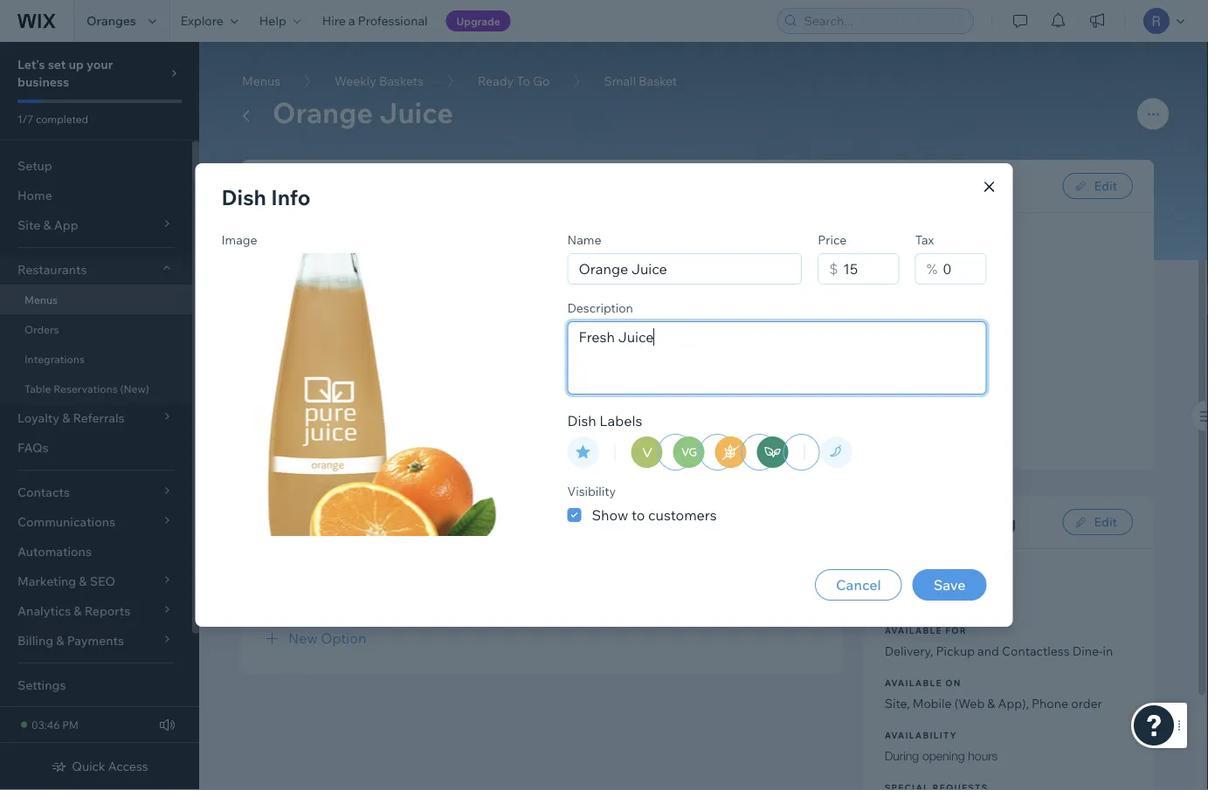 Task type: describe. For each thing, give the bounding box(es) containing it.
hire a professional
[[322, 13, 428, 28]]

order
[[1072, 697, 1103, 712]]

available for site
[[885, 678, 943, 689]]

settings link
[[0, 671, 192, 701]]

setup link
[[0, 151, 192, 181]]

completed
[[36, 112, 88, 125]]

1 horizontal spatial orange
[[577, 235, 633, 254]]

upgrade button
[[446, 10, 511, 31]]

info inside dish info "dialog"
[[271, 184, 311, 211]]

03:46
[[31, 719, 60, 732]]

2 vertical spatial juice
[[612, 297, 643, 312]]

available for delivery
[[885, 625, 943, 636]]

, for site
[[907, 697, 910, 712]]

dine-
[[1073, 644, 1103, 659]]

cancel
[[836, 577, 882, 594]]

quick
[[72, 759, 105, 775]]

faqs link
[[0, 433, 192, 463]]

to
[[517, 73, 530, 89]]

business
[[17, 74, 69, 90]]

contactless
[[1002, 644, 1070, 659]]

baskets
[[379, 73, 424, 89]]

home
[[17, 188, 52, 203]]

menus link
[[0, 285, 192, 315]]

fresh
[[577, 297, 609, 312]]

available for delivery , pickup and contactless dine-in
[[885, 625, 1114, 659]]

0 horizontal spatial orange
[[273, 95, 373, 130]]

small
[[604, 73, 636, 89]]

$
[[830, 260, 838, 278]]

go
[[533, 73, 550, 89]]

hire
[[322, 13, 346, 28]]

integrations
[[24, 353, 85, 366]]

a
[[349, 13, 355, 28]]

weekly
[[335, 73, 377, 89]]

2 horizontal spatial ,
[[1027, 697, 1030, 712]]

1/7 completed
[[17, 112, 88, 125]]

phone
[[1032, 697, 1069, 712]]

edit for dish info
[[1095, 178, 1118, 194]]

options
[[304, 512, 371, 534]]

Show to customers checkbox
[[568, 505, 717, 526]]

1 vertical spatial juice
[[636, 235, 677, 254]]

explore
[[181, 13, 224, 28]]

hire a professional link
[[312, 0, 438, 42]]

$15
[[577, 267, 600, 285]]

dish info dialog
[[195, 163, 1013, 628]]

opening
[[923, 749, 965, 764]]

%
[[927, 260, 938, 278]]

03:46 pm
[[31, 719, 79, 732]]

home link
[[0, 181, 192, 211]]

tax
[[916, 232, 935, 248]]

reservations
[[53, 382, 118, 395]]

&
[[988, 697, 996, 712]]

sidebar element
[[0, 42, 199, 791]]

orders
[[24, 323, 59, 336]]

set
[[48, 57, 66, 72]]

visibility
[[568, 484, 616, 499]]

0 vertical spatial orange juice
[[273, 95, 453, 130]]

site
[[885, 697, 907, 712]]

quick access
[[72, 759, 148, 775]]

pickup
[[936, 644, 975, 659]]

edit button for online ordering
[[1063, 510, 1134, 536]]

availability during opening hours
[[885, 730, 998, 764]]

fresh juice
[[577, 297, 643, 312]]

quick access button
[[51, 759, 148, 775]]

oranges
[[87, 13, 136, 28]]

show to customers
[[592, 507, 717, 524]]

dish info inside dish info "dialog"
[[222, 184, 311, 211]]

name
[[568, 232, 602, 248]]

1 horizontal spatial orange juice
[[577, 235, 677, 254]]

and
[[978, 644, 1000, 659]]

help button
[[249, 0, 312, 42]]

visible
[[598, 420, 636, 436]]

on
[[946, 678, 962, 689]]

customers
[[648, 507, 717, 524]]

, for delivery
[[931, 644, 934, 659]]

access
[[108, 759, 148, 775]]

save button
[[913, 570, 987, 601]]

ready
[[478, 73, 514, 89]]

online ordering
[[885, 512, 1017, 534]]



Task type: vqa. For each thing, say whether or not it's contained in the screenshot.
Available within The "Available On Site , Mobile (Web & App) , Phone Order"
yes



Task type: locate. For each thing, give the bounding box(es) containing it.
automations
[[17, 544, 92, 560]]

menus inside "sidebar" element
[[24, 293, 58, 306]]

1/7
[[17, 112, 33, 125]]

faqs
[[17, 440, 49, 456]]

0 vertical spatial menus
[[242, 73, 281, 89]]

help
[[259, 13, 286, 28]]

for
[[946, 625, 967, 636]]

1 edit from the top
[[1095, 178, 1118, 194]]

0 vertical spatial available
[[885, 625, 943, 636]]

1 vertical spatial edit
[[1095, 515, 1118, 530]]

restaurants
[[17, 262, 87, 277]]

0 vertical spatial edit button
[[1063, 173, 1134, 199]]

inventory in stock
[[885, 573, 947, 607]]

show
[[592, 507, 629, 524]]

save
[[934, 577, 966, 594]]

1 vertical spatial labels
[[600, 413, 643, 430]]

labels down 'fresh juice'
[[606, 336, 646, 347]]

0 horizontal spatial menus
[[24, 293, 58, 306]]

image
[[222, 232, 258, 248]]

professional
[[358, 13, 428, 28]]

1 vertical spatial orange
[[577, 235, 633, 254]]

0 horizontal spatial orange juice
[[273, 95, 453, 130]]

table reservations (new)
[[24, 382, 149, 395]]

labels
[[606, 336, 646, 347], [600, 413, 643, 430]]

menus
[[242, 73, 281, 89], [24, 293, 58, 306]]

, left the phone
[[1027, 697, 1030, 712]]

1 horizontal spatial menus
[[242, 73, 281, 89]]

(new)
[[120, 382, 149, 395]]

Search... field
[[799, 9, 968, 33]]

orange up $15
[[577, 235, 633, 254]]

dish labels up "visibility"
[[568, 413, 643, 430]]

your
[[87, 57, 113, 72]]

dish labels inside dish info "dialog"
[[568, 413, 643, 430]]

up
[[69, 57, 84, 72]]

upgrade
[[457, 14, 501, 28]]

menus down help
[[242, 73, 281, 89]]

1 vertical spatial edit button
[[1063, 510, 1134, 536]]

let's
[[17, 57, 45, 72]]

juice
[[380, 95, 453, 130], [636, 235, 677, 254], [612, 297, 643, 312]]

table reservations (new) link
[[0, 374, 192, 404]]

basket
[[639, 73, 677, 89]]

available on site , mobile (web & app) , phone order
[[885, 678, 1103, 712]]

weekly baskets
[[335, 73, 424, 89]]

available
[[885, 625, 943, 636], [885, 678, 943, 689]]

2 available from the top
[[885, 678, 943, 689]]

dish labels
[[577, 336, 646, 347], [568, 413, 643, 430]]

2 edit from the top
[[1095, 515, 1118, 530]]

orange down weekly
[[273, 95, 373, 130]]

orders link
[[0, 315, 192, 344]]

dish options
[[262, 512, 371, 534]]

price
[[818, 232, 847, 248]]

during
[[885, 749, 920, 764]]

delivery
[[885, 644, 931, 659]]

,
[[931, 644, 934, 659], [907, 697, 910, 712], [1027, 697, 1030, 712]]

available up site on the bottom right of the page
[[885, 678, 943, 689]]

automations link
[[0, 538, 192, 567]]

pm
[[62, 719, 79, 732]]

edit for online ordering
[[1095, 515, 1118, 530]]

hours
[[969, 749, 998, 764]]

, left the pickup
[[931, 644, 934, 659]]

1 available from the top
[[885, 625, 943, 636]]

None field
[[574, 254, 796, 284], [838, 254, 894, 284], [938, 254, 981, 284], [574, 254, 796, 284], [838, 254, 894, 284], [938, 254, 981, 284]]

(web
[[955, 697, 985, 712]]

setup
[[17, 158, 52, 173]]

1 vertical spatial available
[[885, 678, 943, 689]]

small basket
[[604, 73, 677, 89]]

1 edit button from the top
[[1063, 173, 1134, 199]]

available inside available for delivery , pickup and contactless dine-in
[[885, 625, 943, 636]]

0 vertical spatial labels
[[606, 336, 646, 347]]

orange juice
[[273, 95, 453, 130], [577, 235, 677, 254]]

juice down baskets
[[380, 95, 453, 130]]

2 edit button from the top
[[1063, 510, 1134, 536]]

restaurants button
[[0, 255, 192, 285]]

juice right fresh
[[612, 297, 643, 312]]

menus up orders
[[24, 293, 58, 306]]

juice right name on the left
[[636, 235, 677, 254]]

labels up "visibility"
[[600, 413, 643, 430]]

in
[[1103, 644, 1114, 659]]

mobile
[[913, 697, 952, 712]]

settings
[[17, 678, 66, 694]]

0 vertical spatial juice
[[380, 95, 453, 130]]

0 horizontal spatial ,
[[907, 697, 910, 712]]

online
[[885, 512, 940, 534]]

inventory
[[885, 573, 947, 584]]

orange juice up $15
[[577, 235, 677, 254]]

0 vertical spatial dish labels
[[577, 336, 646, 347]]

edit button
[[1063, 173, 1134, 199], [1063, 510, 1134, 536]]

dish
[[262, 175, 300, 197], [222, 184, 266, 211], [577, 336, 603, 347], [568, 413, 597, 430], [262, 512, 300, 534]]

ready to go
[[478, 73, 550, 89]]

integrations link
[[0, 344, 192, 374]]

edit button for dish info
[[1063, 173, 1134, 199]]

, left "mobile"
[[907, 697, 910, 712]]

cancel button
[[815, 570, 903, 601]]

description
[[568, 301, 634, 316]]

1 vertical spatial dish labels
[[568, 413, 643, 430]]

1 horizontal spatial ,
[[931, 644, 934, 659]]

labels inside dish info "dialog"
[[600, 413, 643, 430]]

app)
[[999, 697, 1027, 712]]

1 vertical spatial menus
[[24, 293, 58, 306]]

available inside available on site , mobile (web & app) , phone order
[[885, 678, 943, 689]]

available up delivery on the bottom
[[885, 625, 943, 636]]

table
[[24, 382, 51, 395]]

in
[[885, 592, 896, 607]]

info
[[304, 175, 336, 197], [271, 184, 311, 211]]

orange
[[273, 95, 373, 130], [577, 235, 633, 254]]

0 vertical spatial orange
[[273, 95, 373, 130]]

let's set up your business
[[17, 57, 113, 90]]

1 vertical spatial orange juice
[[577, 235, 677, 254]]

availability
[[885, 730, 958, 741]]

ordering
[[944, 512, 1017, 534]]

Dish Labels text field
[[569, 323, 986, 394]]

orange juice down weekly
[[273, 95, 453, 130]]

dish labels down description
[[577, 336, 646, 347]]

dish info
[[262, 175, 336, 197], [222, 184, 311, 211]]

, inside available for delivery , pickup and contactless dine-in
[[931, 644, 934, 659]]

to
[[632, 507, 645, 524]]

0 vertical spatial edit
[[1095, 178, 1118, 194]]

edit
[[1095, 178, 1118, 194], [1095, 515, 1118, 530]]



